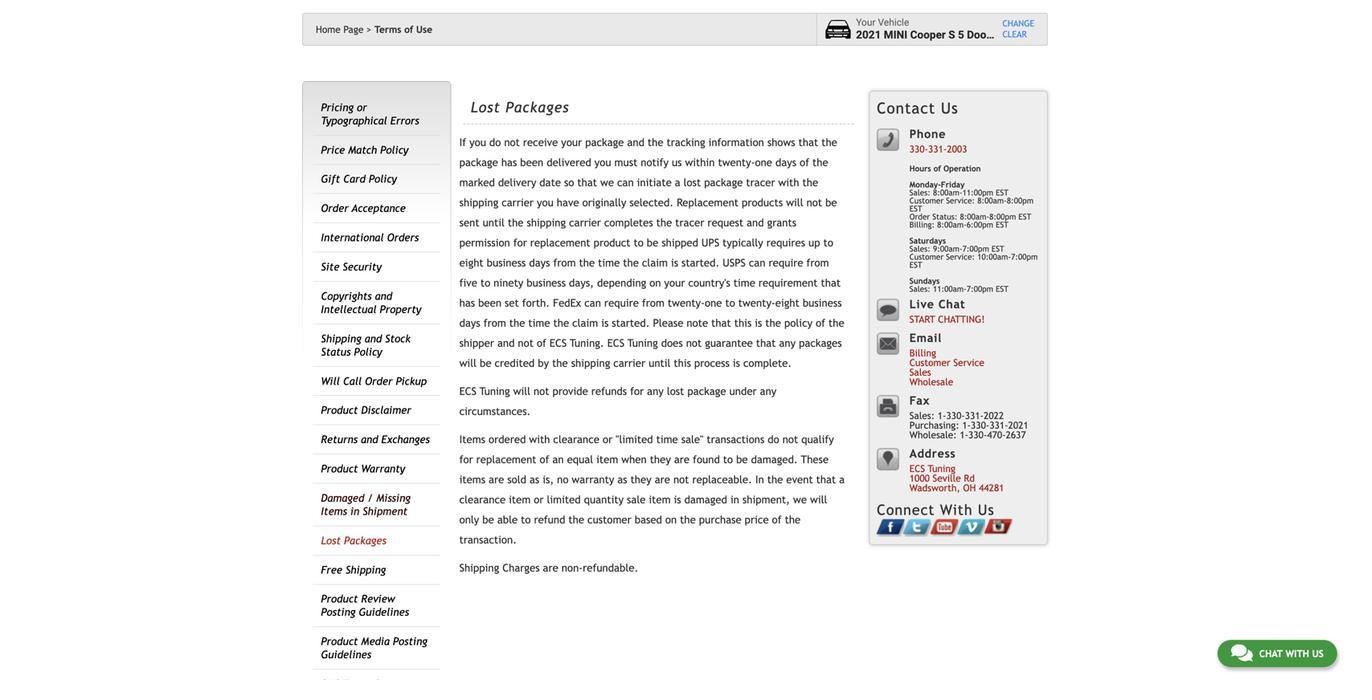 Task type: describe. For each thing, give the bounding box(es) containing it.
that right the so
[[577, 177, 597, 189]]

shipping for shipping and stock status policy
[[321, 333, 361, 345]]

copyrights
[[321, 290, 372, 303]]

1 horizontal spatial business
[[527, 277, 566, 289]]

time down the usps
[[734, 277, 755, 289]]

from down set
[[484, 317, 506, 330]]

1 horizontal spatial order
[[365, 375, 393, 388]]

shipping for shipping charges are non-refundable.
[[459, 562, 499, 575]]

and inside copyrights and intellectual property
[[375, 290, 392, 303]]

1- left 2022
[[962, 420, 971, 431]]

is left policy
[[755, 317, 762, 330]]

lost inside ecs tuning will not provide refunds for any lost package under any circumstances.
[[667, 385, 684, 398]]

10:00am-
[[977, 252, 1011, 262]]

with inside "if you do not receive your package and the tracking information shows that the package has been delivered you must notify us within twenty-one days of the marked delivery date so that we can initiate a lost package tracer with the shipping carrier you have originally selected. replacement products will not be sent until the shipping carrier completes the tracer request and grants permission for replacement product to be shipped ups typically requires up to eight business days from the time the claim is started. usps can require from five to ninety business days, depending on your country's time requirement that has been set forth. fedex can require from twenty-one to twenty-eight business days from the time the claim is started. please note that this is the policy of the shipper and not of ecs tuning. ecs tuning does not guarantee that any packages will be credited by the shipping carrier until this process is complete."
[[778, 177, 799, 189]]

1 vertical spatial they
[[631, 474, 652, 486]]

by
[[538, 357, 549, 370]]

customer service link
[[910, 357, 985, 368]]

us for connect
[[978, 502, 995, 519]]

product disclaimer
[[321, 404, 411, 417]]

1 horizontal spatial can
[[617, 177, 634, 189]]

0 horizontal spatial can
[[585, 297, 601, 310]]

ordered
[[489, 434, 526, 446]]

twenty- up the note
[[668, 297, 705, 310]]

home page
[[316, 24, 364, 35]]

330- down 2022
[[968, 429, 987, 441]]

twenty- down requirement
[[738, 297, 775, 310]]

1 sales: from the top
[[910, 188, 931, 197]]

us for chat
[[1312, 649, 1324, 660]]

2 customer from the top
[[910, 252, 944, 262]]

0 horizontal spatial order
[[321, 202, 349, 215]]

a inside items ordered with clearance or "limited time sale" transactions do not qualify for replacement of an equal item when they are found to be damaged. these items are sold as is, no warranty as they are not replaceable. in the event that a clearance item or limited quantity sale item is damaged in shipment, we will only be able to refund the customer based on the purchase price of the transaction.
[[839, 474, 845, 486]]

hours of operation monday-friday sales: 8:00am-11:00pm est customer service: 8:00am-8:00pm est order status: 8:00am-8:00pm est billing: 8:00am-6:00pm est saturdays sales: 9:00am-7:00pm est customer service: 10:00am-7:00pm est sundays sales: 11:00am-7:00pm est
[[910, 164, 1038, 294]]

0 vertical spatial eight
[[459, 257, 484, 269]]

shipping and stock status policy
[[321, 333, 411, 358]]

posting for product media posting guidelines
[[393, 636, 427, 648]]

forth.
[[522, 297, 550, 310]]

9:00am-
[[933, 244, 963, 254]]

1 vertical spatial 8:00pm
[[989, 212, 1016, 221]]

1 vertical spatial carrier
[[569, 217, 601, 229]]

requires
[[767, 237, 805, 249]]

not up up
[[807, 197, 822, 209]]

package up must
[[585, 136, 624, 149]]

product for product review posting guidelines
[[321, 593, 358, 606]]

be down shipper
[[480, 357, 491, 370]]

330- up wholesale:
[[946, 410, 965, 421]]

1 horizontal spatial started.
[[682, 257, 720, 269]]

0 horizontal spatial tracer
[[675, 217, 704, 229]]

originally
[[582, 197, 626, 209]]

guarantee
[[705, 337, 753, 350]]

errors
[[390, 114, 419, 127]]

0 vertical spatial claim
[[642, 257, 668, 269]]

that right shows
[[799, 136, 818, 149]]

posting for product review posting guidelines
[[321, 607, 356, 619]]

warranty
[[361, 463, 405, 475]]

0 vertical spatial until
[[483, 217, 505, 229]]

only
[[459, 514, 479, 527]]

2637
[[1006, 429, 1026, 441]]

must
[[614, 156, 638, 169]]

1 vertical spatial clearance
[[459, 494, 506, 506]]

shipment
[[363, 505, 408, 518]]

44281
[[979, 482, 1004, 494]]

0 horizontal spatial item
[[509, 494, 531, 506]]

0 horizontal spatial shipping
[[459, 197, 498, 209]]

0 vertical spatial lost packages
[[471, 99, 569, 116]]

site security
[[321, 261, 382, 273]]

wholesale
[[910, 376, 953, 388]]

of inside "hours of operation monday-friday sales: 8:00am-11:00pm est customer service: 8:00am-8:00pm est order status: 8:00am-8:00pm est billing: 8:00am-6:00pm est saturdays sales: 9:00am-7:00pm est customer service: 10:00am-7:00pm est sundays sales: 11:00am-7:00pm est"
[[934, 164, 941, 173]]

shipping and stock status policy link
[[321, 333, 411, 358]]

to down country's
[[725, 297, 735, 310]]

email
[[910, 331, 942, 345]]

8:00am- up status:
[[933, 188, 963, 197]]

under
[[729, 385, 757, 398]]

1 vertical spatial this
[[674, 357, 691, 370]]

us
[[672, 156, 682, 169]]

ecs left tuning.
[[550, 337, 567, 350]]

is up tuning.
[[601, 317, 609, 330]]

shipping down lost packages link
[[346, 564, 386, 576]]

tuning inside the address ecs tuning 1000 seville rd wadsworth, oh 44281
[[928, 463, 956, 474]]

contact us
[[877, 99, 959, 117]]

be right products
[[825, 197, 837, 209]]

do inside items ordered with clearance or "limited time sale" transactions do not qualify for replacement of an equal item when they are found to be damaged. these items are sold as is, no warranty as they are not replaceable. in the event that a clearance item or limited quantity sale item is damaged in shipment, we will only be able to refund the customer based on the purchase price of the transaction.
[[768, 434, 779, 446]]

2 vertical spatial carrier
[[613, 357, 645, 370]]

tuning inside "if you do not receive your package and the tracking information shows that the package has been delivered you must notify us within twenty-one days of the marked delivery date so that we can initiate a lost package tracer with the shipping carrier you have originally selected. replacement products will not be sent until the shipping carrier completes the tracer request and grants permission for replacement product to be shipped ups typically requires up to eight business days from the time the claim is started. usps can require from five to ninety business days, depending on your country's time requirement that has been set forth. fedex can require from twenty-one to twenty-eight business days from the time the claim is started. please note that this is the policy of the shipper and not of ecs tuning. ecs tuning does not guarantee that any packages will be credited by the shipping carrier until this process is complete."
[[628, 337, 658, 350]]

exchanges
[[381, 434, 430, 446]]

damaged.
[[751, 454, 798, 466]]

"limited
[[616, 434, 653, 446]]

and up must
[[627, 136, 645, 149]]

1 vertical spatial until
[[649, 357, 671, 370]]

330- left 2637
[[971, 420, 990, 431]]

are left non- in the left of the page
[[543, 562, 558, 575]]

phone
[[910, 127, 946, 141]]

package up marked on the left top
[[459, 156, 498, 169]]

chat inside live chat start chatting!
[[939, 298, 966, 311]]

terms of use
[[374, 24, 432, 35]]

billing
[[910, 347, 936, 359]]

0 horizontal spatial lost
[[321, 535, 341, 547]]

selected.
[[630, 197, 674, 209]]

to right up
[[823, 237, 833, 249]]

ecs inside ecs tuning will not provide refunds for any lost package under any circumstances.
[[459, 385, 477, 398]]

that up complete.
[[756, 337, 776, 350]]

7:00pm down 10:00am-
[[967, 284, 993, 294]]

vehicle
[[878, 17, 909, 28]]

to right five on the left of page
[[481, 277, 490, 289]]

is down 'guarantee' at the right of page
[[733, 357, 740, 370]]

0 horizontal spatial require
[[604, 297, 639, 310]]

2 horizontal spatial 331-
[[990, 420, 1008, 431]]

1 horizontal spatial you
[[537, 197, 554, 209]]

shipping charges are non-refundable.
[[459, 562, 638, 575]]

no
[[557, 474, 569, 486]]

live chat start chatting!
[[910, 298, 985, 325]]

gift card policy link
[[321, 173, 397, 185]]

to up the "replaceable."
[[723, 454, 733, 466]]

1 vertical spatial or
[[603, 434, 613, 446]]

time inside items ordered with clearance or "limited time sale" transactions do not qualify for replacement of an equal item when they are found to be damaged. these items are sold as is, no warranty as they are not replaceable. in the event that a clearance item or limited quantity sale item is damaged in shipment, we will only be able to refund the customer based on the purchase price of the transaction.
[[656, 434, 678, 446]]

will down shipper
[[459, 357, 477, 370]]

to down completes
[[634, 237, 644, 249]]

from down up
[[807, 257, 829, 269]]

not up damaged.
[[783, 434, 798, 446]]

that right requirement
[[821, 277, 841, 289]]

orders
[[387, 232, 419, 244]]

product disclaimer link
[[321, 404, 411, 417]]

returns
[[321, 434, 358, 446]]

1- right wholesale:
[[960, 429, 968, 441]]

1 horizontal spatial been
[[520, 156, 544, 169]]

0 horizontal spatial been
[[478, 297, 502, 310]]

replacement inside "if you do not receive your package and the tracking information shows that the package has been delivered you must notify us within twenty-one days of the marked delivery date so that we can initiate a lost package tracer with the shipping carrier you have originally selected. replacement products will not be sent until the shipping carrier completes the tracer request and grants permission for replacement product to be shipped ups typically requires up to eight business days from the time the claim is started. usps can require from five to ninety business days, depending on your country's time requirement that has been set forth. fedex can require from twenty-one to twenty-eight business days from the time the claim is started. please note that this is the policy of the shipper and not of ecs tuning. ecs tuning does not guarantee that any packages will be credited by the shipping carrier until this process is complete."
[[530, 237, 590, 249]]

will call order pickup link
[[321, 375, 427, 388]]

wholesale link
[[910, 376, 953, 388]]

damaged / missing items in shipment
[[321, 492, 411, 518]]

wholesale:
[[910, 429, 957, 441]]

0 horizontal spatial days
[[459, 317, 480, 330]]

0 vertical spatial they
[[650, 454, 671, 466]]

1 customer from the top
[[910, 196, 944, 205]]

tuning inside ecs tuning will not provide refunds for any lost package under any circumstances.
[[480, 385, 510, 398]]

receive
[[523, 136, 558, 149]]

be down transactions
[[736, 454, 748, 466]]

2 vertical spatial business
[[803, 297, 842, 310]]

and down product disclaimer link
[[361, 434, 378, 446]]

7:00pm down the 6:00pm
[[963, 244, 989, 254]]

sales: inside fax sales: 1-330-331-2022 purchasing: 1-330-331-2021 wholesale: 1-330-470-2637
[[910, 410, 935, 421]]

that up 'guarantee' at the right of page
[[711, 317, 731, 330]]

0 vertical spatial us
[[941, 99, 959, 117]]

0 vertical spatial has
[[501, 156, 517, 169]]

0 vertical spatial this
[[734, 317, 752, 330]]

policy for gift card policy
[[369, 173, 397, 185]]

based
[[635, 514, 662, 527]]

price match policy link
[[321, 144, 409, 156]]

credited
[[495, 357, 535, 370]]

not up damaged
[[673, 474, 689, 486]]

package up replacement
[[704, 177, 743, 189]]

2 service: from the top
[[946, 252, 975, 262]]

sent
[[459, 217, 479, 229]]

on inside "if you do not receive your package and the tracking information shows that the package has been delivered you must notify us within twenty-one days of the marked delivery date so that we can initiate a lost package tracer with the shipping carrier you have originally selected. replacement products will not be sent until the shipping carrier completes the tracer request and grants permission for replacement product to be shipped ups typically requires up to eight business days from the time the claim is started. usps can require from five to ninety business days, depending on your country's time requirement that has been set forth. fedex can require from twenty-one to twenty-eight business days from the time the claim is started. please note that this is the policy of the shipper and not of ecs tuning. ecs tuning does not guarantee that any packages will be credited by the shipping carrier until this process is complete."
[[650, 277, 661, 289]]

shipment,
[[743, 494, 790, 506]]

purchasing:
[[910, 420, 959, 431]]

lost inside "if you do not receive your package and the tracking information shows that the package has been delivered you must notify us within twenty-one days of the marked delivery date so that we can initiate a lost package tracer with the shipping carrier you have originally selected. replacement products will not be sent until the shipping carrier completes the tracer request and grants permission for replacement product to be shipped ups typically requires up to eight business days from the time the claim is started. usps can require from five to ninety business days, depending on your country's time requirement that has been set forth. fedex can require from twenty-one to twenty-eight business days from the time the claim is started. please note that this is the policy of the shipper and not of ecs tuning. ecs tuning does not guarantee that any packages will be credited by the shipping carrier until this process is complete."
[[684, 177, 701, 189]]

is down shipped
[[671, 257, 678, 269]]

to right the "able"
[[521, 514, 531, 527]]

replacement
[[677, 197, 739, 209]]

delivered
[[547, 156, 591, 169]]

1 horizontal spatial any
[[760, 385, 777, 398]]

0 horizontal spatial one
[[705, 297, 722, 310]]

not left receive
[[504, 136, 520, 149]]

3 sales: from the top
[[910, 284, 931, 294]]

1 horizontal spatial eight
[[775, 297, 800, 310]]

1 vertical spatial shipping
[[527, 217, 566, 229]]

2 horizontal spatial item
[[649, 494, 671, 506]]

0 vertical spatial tracer
[[746, 177, 775, 189]]

1 service: from the top
[[946, 196, 975, 205]]

free shipping
[[321, 564, 386, 576]]

free shipping link
[[321, 564, 386, 576]]

are left sold at the bottom left of page
[[489, 474, 504, 486]]

notify
[[641, 156, 669, 169]]

door
[[967, 29, 990, 41]]

0 vertical spatial require
[[769, 257, 803, 269]]

review
[[361, 593, 395, 606]]

1 horizontal spatial item
[[596, 454, 618, 466]]

1 vertical spatial your
[[664, 277, 685, 289]]

8:00am- down "11:00pm"
[[960, 212, 989, 221]]

customer inside email billing customer service sales wholesale
[[910, 357, 951, 368]]

2 vertical spatial or
[[534, 494, 544, 506]]

completes
[[604, 217, 653, 229]]

service
[[953, 357, 985, 368]]

fedex
[[553, 297, 581, 310]]

permission
[[459, 237, 510, 249]]

shipped
[[662, 237, 698, 249]]

on inside items ordered with clearance or "limited time sale" transactions do not qualify for replacement of an equal item when they are found to be damaged. these items are sold as is, no warranty as they are not replaceable. in the event that a clearance item or limited quantity sale item is damaged in shipment, we will only be able to refund the customer based on the purchase price of the transaction.
[[665, 514, 677, 527]]

time down product
[[598, 257, 620, 269]]

330-331-2003 link
[[910, 143, 967, 155]]

we inside "if you do not receive your package and the tracking information shows that the package has been delivered you must notify us within twenty-one days of the marked delivery date so that we can initiate a lost package tracer with the shipping carrier you have originally selected. replacement products will not be sent until the shipping carrier completes the tracer request and grants permission for replacement product to be shipped ups typically requires up to eight business days from the time the claim is started. usps can require from five to ninety business days, depending on your country's time requirement that has been set forth. fedex can require from twenty-one to twenty-eight business days from the time the claim is started. please note that this is the policy of the shipper and not of ecs tuning. ecs tuning does not guarantee that any packages will be credited by the shipping carrier until this process is complete."
[[600, 177, 614, 189]]

for inside ecs tuning will not provide refunds for any lost package under any circumstances.
[[630, 385, 644, 398]]

and down products
[[747, 217, 764, 229]]

change clear
[[1003, 19, 1035, 39]]

330- inside "phone 330-331-2003"
[[910, 143, 928, 155]]

clear
[[1003, 29, 1027, 39]]

470-
[[987, 429, 1006, 441]]

and up credited
[[497, 337, 515, 350]]

media
[[361, 636, 390, 648]]

match
[[348, 144, 377, 156]]

process
[[694, 357, 730, 370]]

wadsworth,
[[910, 482, 960, 494]]

date
[[540, 177, 561, 189]]

address ecs tuning 1000 seville rd wadsworth, oh 44281
[[910, 447, 1004, 494]]

warranty
[[572, 474, 614, 486]]

fax sales: 1-330-331-2022 purchasing: 1-330-331-2021 wholesale: 1-330-470-2637
[[910, 394, 1029, 441]]

be right only
[[482, 514, 494, 527]]

0 vertical spatial packages
[[506, 99, 569, 116]]

friday
[[941, 180, 965, 189]]

with
[[940, 502, 973, 519]]

0 vertical spatial your
[[561, 136, 582, 149]]

11:00pm
[[963, 188, 993, 197]]

will
[[321, 375, 340, 388]]

terms
[[374, 24, 401, 35]]

1 horizontal spatial lost
[[471, 99, 501, 116]]

non-
[[562, 562, 583, 575]]

are up the based
[[655, 474, 670, 486]]

transaction.
[[459, 534, 517, 547]]

0 horizontal spatial business
[[487, 257, 526, 269]]

are down sale" on the bottom right
[[674, 454, 690, 466]]

will up grants
[[786, 197, 803, 209]]

1 vertical spatial has
[[459, 297, 475, 310]]

phone 330-331-2003
[[910, 127, 967, 155]]



Task type: vqa. For each thing, say whether or not it's contained in the screenshot.
1st as from left
yes



Task type: locate. For each thing, give the bounding box(es) containing it.
quantity
[[584, 494, 624, 506]]

replacement down ordered
[[476, 454, 537, 466]]

business up forth.
[[527, 277, 566, 289]]

8:00am- up the 6:00pm
[[977, 196, 1007, 205]]

item down sold at the bottom left of page
[[509, 494, 531, 506]]

1 as from the left
[[530, 474, 539, 486]]

in inside damaged / missing items in shipment
[[350, 505, 359, 518]]

pickup
[[396, 375, 427, 388]]

or up typographical
[[357, 101, 367, 114]]

1 horizontal spatial tuning
[[628, 337, 658, 350]]

6:00pm
[[967, 220, 993, 229]]

one down country's
[[705, 297, 722, 310]]

2021 inside fax sales: 1-330-331-2022 purchasing: 1-330-331-2021 wholesale: 1-330-470-2637
[[1008, 420, 1029, 431]]

days up shipper
[[459, 317, 480, 330]]

2 vertical spatial can
[[585, 297, 601, 310]]

until down does
[[649, 357, 671, 370]]

0 vertical spatial tuning
[[628, 337, 658, 350]]

lost packages link
[[321, 535, 386, 547]]

331- inside "phone 330-331-2003"
[[928, 143, 947, 155]]

0 horizontal spatial 2021
[[856, 29, 881, 41]]

2 horizontal spatial shipping
[[571, 357, 610, 370]]

0 vertical spatial shipping
[[459, 197, 498, 209]]

that
[[799, 136, 818, 149], [577, 177, 597, 189], [821, 277, 841, 289], [711, 317, 731, 330], [756, 337, 776, 350], [816, 474, 836, 486]]

operation
[[944, 164, 981, 173]]

1 horizontal spatial or
[[534, 494, 544, 506]]

order
[[321, 202, 349, 215], [910, 212, 930, 221], [365, 375, 393, 388]]

2 horizontal spatial for
[[630, 385, 644, 398]]

chat
[[939, 298, 966, 311], [1259, 649, 1283, 660]]

0 horizontal spatial clearance
[[459, 494, 506, 506]]

qualify
[[801, 434, 834, 446]]

guidelines inside product review posting guidelines
[[359, 607, 409, 619]]

price
[[321, 144, 345, 156]]

8:00pm down "11:00pm"
[[989, 212, 1016, 221]]

these
[[801, 454, 829, 466]]

1 vertical spatial service:
[[946, 252, 975, 262]]

0 vertical spatial lost
[[684, 177, 701, 189]]

tuning up circumstances.
[[480, 385, 510, 398]]

ups
[[702, 237, 719, 249]]

customer
[[588, 514, 632, 527]]

damaged / missing items in shipment link
[[321, 492, 411, 518]]

monday-
[[910, 180, 941, 189]]

1 horizontal spatial do
[[768, 434, 779, 446]]

0 horizontal spatial you
[[469, 136, 486, 149]]

change
[[1003, 19, 1035, 29]]

that down these
[[816, 474, 836, 486]]

your
[[561, 136, 582, 149], [664, 277, 685, 289]]

1 vertical spatial with
[[529, 434, 550, 446]]

free
[[321, 564, 342, 576]]

guidelines down review
[[359, 607, 409, 619]]

2022
[[984, 410, 1004, 421]]

2 vertical spatial shipping
[[571, 357, 610, 370]]

will inside items ordered with clearance or "limited time sale" transactions do not qualify for replacement of an equal item when they are found to be damaged. these items are sold as is, no warranty as they are not replaceable. in the event that a clearance item or limited quantity sale item is damaged in shipment, we will only be able to refund the customer based on the purchase price of the transaction.
[[810, 494, 827, 506]]

customer
[[910, 196, 944, 205], [910, 252, 944, 262], [910, 357, 951, 368]]

typographical
[[321, 114, 387, 127]]

security
[[343, 261, 382, 273]]

1 horizontal spatial 331-
[[965, 410, 984, 421]]

days up forth.
[[529, 257, 550, 269]]

1 horizontal spatial one
[[755, 156, 772, 169]]

comments image
[[1231, 644, 1253, 663]]

price
[[745, 514, 769, 527]]

they right when at bottom
[[650, 454, 671, 466]]

not down by
[[534, 385, 549, 398]]

change link
[[1003, 19, 1035, 29]]

on
[[650, 277, 661, 289], [665, 514, 677, 527]]

business up "ninety"
[[487, 257, 526, 269]]

items
[[459, 434, 485, 446], [321, 505, 347, 518]]

0 horizontal spatial started.
[[612, 317, 650, 330]]

s
[[949, 29, 955, 41]]

posting inside product media posting guidelines
[[393, 636, 427, 648]]

not up credited
[[518, 337, 534, 350]]

3 product from the top
[[321, 593, 358, 606]]

for inside items ordered with clearance or "limited time sale" transactions do not qualify for replacement of an equal item when they are found to be damaged. these items are sold as is, no warranty as they are not replaceable. in the event that a clearance item or limited quantity sale item is damaged in shipment, we will only be able to refund the customer based on the purchase price of the transaction.
[[459, 454, 473, 466]]

guidelines
[[359, 607, 409, 619], [321, 649, 371, 662]]

sale
[[627, 494, 646, 506]]

0 vertical spatial 2021
[[856, 29, 881, 41]]

1 horizontal spatial a
[[839, 474, 845, 486]]

do up damaged.
[[768, 434, 779, 446]]

2 sales: from the top
[[910, 244, 931, 254]]

call
[[343, 375, 362, 388]]

stock
[[385, 333, 411, 345]]

and left stock
[[365, 333, 382, 345]]

item up the based
[[649, 494, 671, 506]]

ecs inside the address ecs tuning 1000 seville rd wadsworth, oh 44281
[[910, 463, 925, 474]]

started. up country's
[[682, 257, 720, 269]]

0 vertical spatial do
[[489, 136, 501, 149]]

shows
[[767, 136, 795, 149]]

a inside "if you do not receive your package and the tracking information shows that the package has been delivered you must notify us within twenty-one days of the marked delivery date so that we can initiate a lost package tracer with the shipping carrier you have originally selected. replacement products will not be sent until the shipping carrier completes the tracer request and grants permission for replacement product to be shipped ups typically requires up to eight business days from the time the claim is started. usps can require from five to ninety business days, depending on your country's time requirement that has been set forth. fedex can require from twenty-one to twenty-eight business days from the time the claim is started. please note that this is the policy of the shipper and not of ecs tuning. ecs tuning does not guarantee that any packages will be credited by the shipping carrier until this process is complete."
[[675, 177, 680, 189]]

require down depending
[[604, 297, 639, 310]]

or down is,
[[534, 494, 544, 506]]

any right refunds
[[647, 385, 664, 398]]

1000
[[910, 473, 930, 484]]

will inside ecs tuning will not provide refunds for any lost package under any circumstances.
[[513, 385, 530, 398]]

1 product from the top
[[321, 404, 358, 417]]

carrier down delivery
[[502, 197, 534, 209]]

7:00pm right 9:00am-
[[1011, 252, 1038, 262]]

0 horizontal spatial us
[[941, 99, 959, 117]]

shipping down tuning.
[[571, 357, 610, 370]]

product down free
[[321, 593, 358, 606]]

international orders
[[321, 232, 419, 244]]

that inside items ordered with clearance or "limited time sale" transactions do not qualify for replacement of an equal item when they are found to be damaged. these items are sold as is, no warranty as they are not replaceable. in the event that a clearance item or limited quantity sale item is damaged in shipment, we will only be able to refund the customer based on the purchase price of the transaction.
[[816, 474, 836, 486]]

posting down free
[[321, 607, 356, 619]]

as left is,
[[530, 474, 539, 486]]

product media posting guidelines link
[[321, 636, 427, 662]]

can
[[617, 177, 634, 189], [749, 257, 766, 269], [585, 297, 601, 310]]

product review posting guidelines link
[[321, 593, 409, 619]]

a down us
[[675, 177, 680, 189]]

1 vertical spatial you
[[595, 156, 611, 169]]

us right comments icon
[[1312, 649, 1324, 660]]

from up days,
[[553, 257, 576, 269]]

days down shows
[[776, 156, 797, 169]]

sales: down billing: at the right top of page
[[910, 244, 931, 254]]

with right comments icon
[[1286, 649, 1309, 660]]

items down damaged
[[321, 505, 347, 518]]

1 horizontal spatial 2021
[[1008, 420, 1029, 431]]

2021
[[856, 29, 881, 41], [1008, 420, 1029, 431]]

have
[[557, 197, 579, 209]]

1 vertical spatial lost packages
[[321, 535, 386, 547]]

or inside pricing or typographical errors
[[357, 101, 367, 114]]

0 horizontal spatial claim
[[572, 317, 598, 330]]

0 horizontal spatial lost packages
[[321, 535, 386, 547]]

2 horizontal spatial or
[[603, 434, 613, 446]]

package inside ecs tuning will not provide refunds for any lost package under any circumstances.
[[687, 385, 726, 398]]

item up warranty
[[596, 454, 618, 466]]

0 vertical spatial with
[[778, 177, 799, 189]]

items inside damaged / missing items in shipment
[[321, 505, 347, 518]]

for inside "if you do not receive your package and the tracking information shows that the package has been delivered you must notify us within twenty-one days of the marked delivery date so that we can initiate a lost package tracer with the shipping carrier you have originally selected. replacement products will not be sent until the shipping carrier completes the tracer request and grants permission for replacement product to be shipped ups typically requires up to eight business days from the time the claim is started. usps can require from five to ninety business days, depending on your country's time requirement that has been set forth. fedex can require from twenty-one to twenty-eight business days from the time the claim is started. please note that this is the policy of the shipper and not of ecs tuning. ecs tuning does not guarantee that any packages will be credited by the shipping carrier until this process is complete."
[[513, 237, 527, 249]]

any inside "if you do not receive your package and the tracking information shows that the package has been delivered you must notify us within twenty-one days of the marked delivery date so that we can initiate a lost package tracer with the shipping carrier you have originally selected. replacement products will not be sent until the shipping carrier completes the tracer request and grants permission for replacement product to be shipped ups typically requires up to eight business days from the time the claim is started. usps can require from five to ninety business days, depending on your country's time requirement that has been set forth. fedex can require from twenty-one to twenty-eight business days from the time the claim is started. please note that this is the policy of the shipper and not of ecs tuning. ecs tuning does not guarantee that any packages will be credited by the shipping carrier until this process is complete."
[[779, 337, 796, 350]]

fax
[[910, 394, 930, 407]]

eight up five on the left of page
[[459, 257, 484, 269]]

in inside items ordered with clearance or "limited time sale" transactions do not qualify for replacement of an equal item when they are found to be damaged. these items are sold as is, no warranty as they are not replaceable. in the event that a clearance item or limited quantity sale item is damaged in shipment, we will only be able to refund the customer based on the purchase price of the transaction.
[[731, 494, 739, 506]]

1 vertical spatial been
[[478, 297, 502, 310]]

1 vertical spatial one
[[705, 297, 722, 310]]

1 horizontal spatial tracer
[[746, 177, 775, 189]]

1 vertical spatial days
[[529, 257, 550, 269]]

1 vertical spatial on
[[665, 514, 677, 527]]

the
[[648, 136, 664, 149], [822, 136, 837, 149], [813, 156, 828, 169], [803, 177, 818, 189], [508, 217, 524, 229], [656, 217, 672, 229], [579, 257, 595, 269], [623, 257, 639, 269], [509, 317, 525, 330], [553, 317, 569, 330], [765, 317, 781, 330], [829, 317, 844, 330], [552, 357, 568, 370], [767, 474, 783, 486], [569, 514, 584, 527], [680, 514, 696, 527], [785, 514, 801, 527]]

require
[[769, 257, 803, 269], [604, 297, 639, 310]]

8:00pm
[[1007, 196, 1034, 205], [989, 212, 1016, 221]]

0 vertical spatial one
[[755, 156, 772, 169]]

requirement
[[759, 277, 818, 289]]

home
[[316, 24, 341, 35]]

from up please
[[642, 297, 665, 310]]

clearance up the equal
[[553, 434, 600, 446]]

1 horizontal spatial clearance
[[553, 434, 600, 446]]

in
[[755, 474, 764, 486]]

status:
[[933, 212, 958, 221]]

4 product from the top
[[321, 636, 358, 648]]

delivery
[[498, 177, 536, 189]]

started. left please
[[612, 317, 650, 330]]

with inside items ordered with clearance or "limited time sale" transactions do not qualify for replacement of an equal item when they are found to be damaged. these items are sold as is, no warranty as they are not replaceable. in the event that a clearance item or limited quantity sale item is damaged in shipment, we will only be able to refund the customer based on the purchase price of the transaction.
[[529, 434, 550, 446]]

0 vertical spatial business
[[487, 257, 526, 269]]

2 horizontal spatial carrier
[[613, 357, 645, 370]]

live
[[910, 298, 935, 311]]

4 sales: from the top
[[910, 410, 935, 421]]

replacement inside items ordered with clearance or "limited time sale" transactions do not qualify for replacement of an equal item when they are found to be damaged. these items are sold as is, no warranty as they are not replaceable. in the event that a clearance item or limited quantity sale item is damaged in shipment, we will only be able to refund the customer based on the purchase price of the transaction.
[[476, 454, 537, 466]]

1 vertical spatial packages
[[344, 535, 386, 547]]

can down must
[[617, 177, 634, 189]]

2 horizontal spatial days
[[776, 156, 797, 169]]

2 horizontal spatial tuning
[[928, 463, 956, 474]]

ecs up circumstances.
[[459, 385, 477, 398]]

twenty- down information
[[718, 156, 755, 169]]

product for product warranty
[[321, 463, 358, 475]]

acceptance
[[352, 202, 406, 215]]

package
[[585, 136, 624, 149], [459, 156, 498, 169], [704, 177, 743, 189], [687, 385, 726, 398]]

shipping down transaction.
[[459, 562, 499, 575]]

0 vertical spatial posting
[[321, 607, 356, 619]]

tuning left does
[[628, 337, 658, 350]]

8:00am- up 9:00am-
[[937, 220, 967, 229]]

2 vertical spatial policy
[[354, 346, 382, 358]]

able
[[497, 514, 518, 527]]

can down days,
[[585, 297, 601, 310]]

0 horizontal spatial carrier
[[502, 197, 534, 209]]

clearance down items
[[459, 494, 506, 506]]

items ordered with clearance or "limited time sale" transactions do not qualify for replacement of an equal item when they are found to be damaged. these items are sold as is, no warranty as they are not replaceable. in the event that a clearance item or limited quantity sale item is damaged in shipment, we will only be able to refund the customer based on the purchase price of the transaction.
[[459, 434, 845, 547]]

2 horizontal spatial can
[[749, 257, 766, 269]]

us down the 44281
[[978, 502, 995, 519]]

product left media
[[321, 636, 358, 648]]

ecs down 'address'
[[910, 463, 925, 474]]

days,
[[569, 277, 594, 289]]

2 horizontal spatial you
[[595, 156, 611, 169]]

shipping inside 'shipping and stock status policy'
[[321, 333, 361, 345]]

sundays
[[910, 276, 940, 286]]

require down 'requires'
[[769, 257, 803, 269]]

hours
[[910, 164, 931, 173]]

2 as from the left
[[617, 474, 627, 486]]

2021 inside "your vehicle 2021 mini cooper s 5 door b46c"
[[856, 29, 881, 41]]

product inside product media posting guidelines
[[321, 636, 358, 648]]

eight down requirement
[[775, 297, 800, 310]]

days
[[776, 156, 797, 169], [529, 257, 550, 269], [459, 317, 480, 330]]

card
[[343, 173, 366, 185]]

product inside product review posting guidelines
[[321, 593, 358, 606]]

your left country's
[[664, 277, 685, 289]]

1 vertical spatial a
[[839, 474, 845, 486]]

11:00am-
[[933, 284, 967, 294]]

we inside items ordered with clearance or "limited time sale" transactions do not qualify for replacement of an equal item when they are found to be damaged. these items are sold as is, no warranty as they are not replaceable. in the event that a clearance item or limited quantity sale item is damaged in shipment, we will only be able to refund the customer based on the purchase price of the transaction.
[[793, 494, 807, 506]]

1 horizontal spatial until
[[649, 357, 671, 370]]

0 vertical spatial policy
[[380, 144, 409, 156]]

1 vertical spatial guidelines
[[321, 649, 371, 662]]

carrier up refunds
[[613, 357, 645, 370]]

0 vertical spatial 8:00pm
[[1007, 196, 1034, 205]]

copyrights and intellectual property
[[321, 290, 421, 316]]

depending
[[597, 277, 646, 289]]

product for product disclaimer
[[321, 404, 358, 417]]

and inside 'shipping and stock status policy'
[[365, 333, 382, 345]]

0 horizontal spatial as
[[530, 474, 539, 486]]

circumstances.
[[459, 406, 531, 418]]

not inside ecs tuning will not provide refunds for any lost package under any circumstances.
[[534, 385, 549, 398]]

lost up marked on the left top
[[471, 99, 501, 116]]

product warranty link
[[321, 463, 405, 475]]

1 horizontal spatial chat
[[1259, 649, 1283, 660]]

posting inside product review posting guidelines
[[321, 607, 356, 619]]

oh
[[963, 482, 976, 494]]

0 vertical spatial you
[[469, 136, 486, 149]]

address
[[910, 447, 956, 460]]

1 horizontal spatial days
[[529, 257, 550, 269]]

they
[[650, 454, 671, 466], [631, 474, 652, 486]]

0 horizontal spatial until
[[483, 217, 505, 229]]

or left "limited
[[603, 434, 613, 446]]

chat right comments icon
[[1259, 649, 1283, 660]]

0 vertical spatial lost
[[471, 99, 501, 116]]

not down the note
[[686, 337, 702, 350]]

1 vertical spatial we
[[793, 494, 807, 506]]

0 vertical spatial clearance
[[553, 434, 600, 446]]

1 vertical spatial for
[[630, 385, 644, 398]]

be left shipped
[[647, 237, 659, 249]]

items inside items ordered with clearance or "limited time sale" transactions do not qualify for replacement of an equal item when they are found to be damaged. these items are sold as is, no warranty as they are not replaceable. in the event that a clearance item or limited quantity sale item is damaged in shipment, we will only be able to refund the customer based on the purchase price of the transaction.
[[459, 434, 485, 446]]

connect
[[877, 502, 935, 519]]

policy
[[784, 317, 813, 330]]

claim down shipped
[[642, 257, 668, 269]]

2 product from the top
[[321, 463, 358, 475]]

2 vertical spatial days
[[459, 317, 480, 330]]

1 horizontal spatial in
[[731, 494, 739, 506]]

1- up wholesale:
[[938, 410, 946, 421]]

ecs right tuning.
[[607, 337, 625, 350]]

1 horizontal spatial items
[[459, 434, 485, 446]]

0 horizontal spatial with
[[529, 434, 550, 446]]

2 vertical spatial with
[[1286, 649, 1309, 660]]

in down damaged
[[350, 505, 359, 518]]

order inside "hours of operation monday-friday sales: 8:00am-11:00pm est customer service: 8:00am-8:00pm est order status: 8:00am-8:00pm est billing: 8:00am-6:00pm est saturdays sales: 9:00am-7:00pm est customer service: 10:00am-7:00pm est sundays sales: 11:00am-7:00pm est"
[[910, 212, 930, 221]]

any right the under at the right bottom of the page
[[760, 385, 777, 398]]

packages up free shipping on the left
[[344, 535, 386, 547]]

2 vertical spatial tuning
[[928, 463, 956, 474]]

0 vertical spatial items
[[459, 434, 485, 446]]

1 horizontal spatial has
[[501, 156, 517, 169]]

up
[[809, 237, 820, 249]]

ninety
[[494, 277, 523, 289]]

0 horizontal spatial a
[[675, 177, 680, 189]]

lost packages up receive
[[471, 99, 569, 116]]

2 vertical spatial us
[[1312, 649, 1324, 660]]

time down forth.
[[528, 317, 550, 330]]

they up the "sale"
[[631, 474, 652, 486]]

package down process
[[687, 385, 726, 398]]

/
[[368, 492, 373, 505]]

policy inside 'shipping and stock status policy'
[[354, 346, 382, 358]]

refundable.
[[583, 562, 638, 575]]

request
[[708, 217, 744, 229]]

sales: down "fax"
[[910, 410, 935, 421]]

2003
[[947, 143, 967, 155]]

you right if
[[469, 136, 486, 149]]

do inside "if you do not receive your package and the tracking information shows that the package has been delivered you must notify us within twenty-one days of the marked delivery date so that we can initiate a lost package tracer with the shipping carrier you have originally selected. replacement products will not be sent until the shipping carrier completes the tracer request and grants permission for replacement product to be shipped ups typically requires up to eight business days from the time the claim is started. usps can require from five to ninety business days, depending on your country's time requirement that has been set forth. fedex can require from twenty-one to twenty-eight business days from the time the claim is started. please note that this is the policy of the shipper and not of ecs tuning. ecs tuning does not guarantee that any packages will be credited by the shipping carrier until this process is complete."
[[489, 136, 501, 149]]

3 customer from the top
[[910, 357, 951, 368]]

billing link
[[910, 347, 936, 359]]

0 vertical spatial customer
[[910, 196, 944, 205]]

1 vertical spatial tracer
[[675, 217, 704, 229]]

lost up free
[[321, 535, 341, 547]]

1 vertical spatial policy
[[369, 173, 397, 185]]

8:00pm right "11:00pm"
[[1007, 196, 1034, 205]]

for right refunds
[[630, 385, 644, 398]]

sales: up the live
[[910, 284, 931, 294]]

policy for price match policy
[[380, 144, 409, 156]]

shipping
[[321, 333, 361, 345], [459, 562, 499, 575], [346, 564, 386, 576]]

sales
[[910, 367, 931, 378]]

on right depending
[[650, 277, 661, 289]]

copyrights and intellectual property link
[[321, 290, 421, 316]]

0 horizontal spatial or
[[357, 101, 367, 114]]

1 horizontal spatial your
[[664, 277, 685, 289]]

posting right media
[[393, 636, 427, 648]]

2 horizontal spatial with
[[1286, 649, 1309, 660]]

policy up will call order pickup link
[[354, 346, 382, 358]]

any down policy
[[779, 337, 796, 350]]

started.
[[682, 257, 720, 269], [612, 317, 650, 330]]

guidelines for review
[[359, 607, 409, 619]]

1 vertical spatial replacement
[[476, 454, 537, 466]]

0 vertical spatial service:
[[946, 196, 975, 205]]

0 vertical spatial started.
[[682, 257, 720, 269]]

lost down does
[[667, 385, 684, 398]]

0 horizontal spatial any
[[647, 385, 664, 398]]

is inside items ordered with clearance or "limited time sale" transactions do not qualify for replacement of an equal item when they are found to be damaged. these items are sold as is, no warranty as they are not replaceable. in the event that a clearance item or limited quantity sale item is damaged in shipment, we will only be able to refund the customer based on the purchase price of the transaction.
[[674, 494, 681, 506]]

guidelines inside product media posting guidelines
[[321, 649, 371, 662]]

2 vertical spatial for
[[459, 454, 473, 466]]

product for product media posting guidelines
[[321, 636, 358, 648]]

product down returns
[[321, 463, 358, 475]]

guidelines for media
[[321, 649, 371, 662]]

lost down within
[[684, 177, 701, 189]]

be
[[825, 197, 837, 209], [647, 237, 659, 249], [480, 357, 491, 370], [736, 454, 748, 466], [482, 514, 494, 527]]

1 vertical spatial started.
[[612, 317, 650, 330]]

0 vertical spatial carrier
[[502, 197, 534, 209]]



